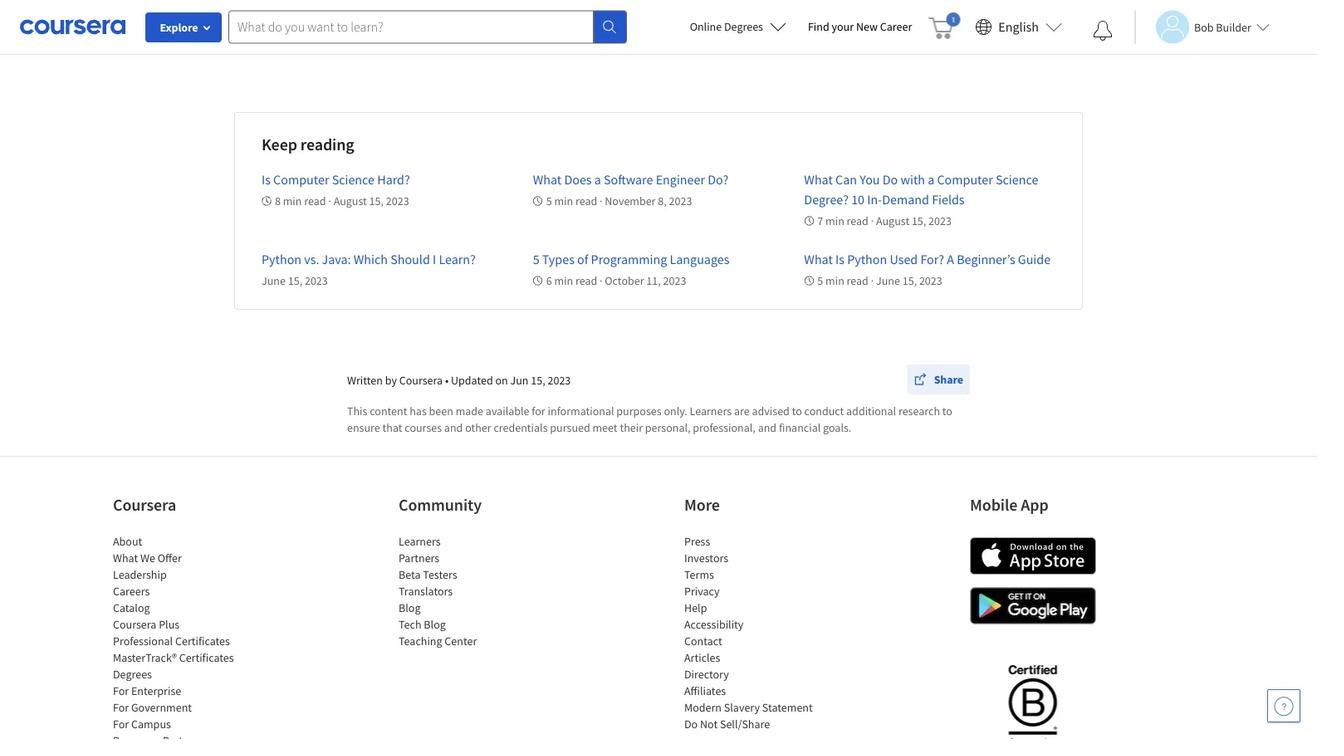 Task type: describe. For each thing, give the bounding box(es) containing it.
sell/share
[[720, 717, 770, 732]]

what inside the about what we offer leadership careers catalog coursera plus professional certificates mastertrack® certificates degrees for enterprise for government for campus
[[113, 551, 138, 566]]

government
[[131, 700, 192, 715]]

6 min read · october 11, 2023
[[546, 273, 686, 288]]

read for python
[[847, 273, 869, 288]]

5 types of programming languages link
[[533, 251, 730, 267]]

java:
[[322, 251, 351, 267]]

read for you
[[847, 213, 869, 228]]

What do you want to learn? text field
[[228, 10, 594, 44]]

august for science
[[334, 194, 367, 208]]

for
[[532, 404, 545, 419]]

do not sell/share link
[[684, 717, 770, 732]]

15, right jun
[[531, 372, 545, 387]]

vs.
[[304, 251, 319, 267]]

1 and from the left
[[444, 420, 463, 435]]

ensure
[[347, 420, 380, 435]]

investors
[[684, 551, 728, 566]]

directory
[[684, 667, 729, 682]]

beginner's
[[957, 251, 1015, 267]]

learn?
[[439, 251, 476, 267]]

python inside python vs. java: which should i learn? june 15, 2023
[[262, 251, 302, 267]]

2 june from the left
[[876, 273, 900, 288]]

this content has been made available for informational purposes only. learners are advised to conduct additional research to ensure that courses and other credentials pursued meet their personal, professional, and financial goals.
[[347, 404, 953, 435]]

jun
[[510, 372, 529, 387]]

contact
[[684, 634, 722, 649]]

courses
[[405, 420, 442, 435]]

testers
[[423, 567, 457, 582]]

1 vertical spatial blog
[[424, 617, 446, 632]]

2023 for what can you do with a computer science degree? 10 in-demand fields
[[929, 213, 952, 228]]

careers link
[[113, 584, 150, 599]]

7
[[817, 213, 823, 228]]

5 min read · november 8, 2023
[[546, 194, 692, 208]]

show notifications image
[[1093, 21, 1113, 41]]

articles link
[[684, 650, 720, 665]]

· for python
[[871, 273, 874, 288]]

get it on google play image
[[970, 587, 1096, 625]]

modern
[[684, 700, 722, 715]]

learners inside learners partners beta testers translators blog tech blog teaching center
[[399, 534, 441, 549]]

degrees inside online degrees popup button
[[724, 19, 763, 34]]

degrees inside the about what we offer leadership careers catalog coursera plus professional certificates mastertrack® certificates degrees for enterprise for government for campus
[[113, 667, 152, 682]]

1 vertical spatial certificates
[[179, 650, 234, 665]]

1 to from the left
[[792, 404, 802, 419]]

partners
[[399, 551, 440, 566]]

sources
[[661, 32, 705, 49]]

translators link
[[399, 584, 453, 599]]

0 vertical spatial certificates
[[175, 634, 230, 649]]

tech
[[399, 617, 421, 632]]

find
[[808, 19, 829, 34]]

purposes
[[617, 404, 662, 419]]

15, for is computer science hard?
[[369, 194, 384, 208]]

share
[[934, 372, 963, 387]]

what we offer link
[[113, 551, 182, 566]]

0 vertical spatial coursera
[[399, 372, 443, 387]]

professional
[[113, 634, 173, 649]]

· for of
[[600, 273, 603, 288]]

0 vertical spatial is
[[262, 171, 271, 188]]

1 for from the top
[[113, 683, 129, 698]]

learners link
[[399, 534, 441, 549]]

about
[[113, 534, 142, 549]]

about what we offer leadership careers catalog coursera plus professional certificates mastertrack® certificates degrees for enterprise for government for campus
[[113, 534, 234, 732]]

accessibility link
[[684, 617, 744, 632]]

on
[[495, 372, 508, 387]]

you
[[860, 171, 880, 188]]

2 for from the top
[[113, 700, 129, 715]]

1 a from the left
[[594, 171, 601, 188]]

enterprise
[[131, 683, 181, 698]]

min for does
[[554, 194, 573, 208]]

press link
[[684, 534, 710, 549]]

bob
[[1194, 20, 1214, 34]]

learners inside this content has been made available for informational purposes only. learners are advised to conduct additional research to ensure that courses and other credentials pursued meet their personal, professional, and financial goals.
[[690, 404, 732, 419]]

pursued
[[550, 420, 590, 435]]

used
[[890, 251, 918, 267]]

list for community
[[399, 533, 540, 649]]

is computer science hard? link
[[262, 171, 413, 188]]

with
[[901, 171, 925, 188]]

2023 for 5 types of programming languages
[[663, 273, 686, 288]]

degree?
[[804, 191, 849, 208]]

is computer science hard?
[[262, 171, 413, 188]]

articles
[[684, 650, 720, 665]]

for enterprise link
[[113, 683, 181, 698]]

11,
[[646, 273, 661, 288]]

do inside "what can you do with a computer science degree? 10 in-demand fields"
[[883, 171, 898, 188]]

· for you
[[871, 213, 874, 228]]

for campus link
[[113, 717, 171, 732]]

personal,
[[645, 420, 691, 435]]

press investors terms privacy help accessibility contact articles directory affiliates modern slavery statement do not sell/share
[[684, 534, 813, 732]]

by
[[385, 372, 397, 387]]

professional,
[[693, 420, 756, 435]]

•
[[445, 372, 449, 387]]

not
[[700, 717, 718, 732]]

teaching
[[399, 634, 442, 649]]

2 and from the left
[[758, 420, 777, 435]]

2 to from the left
[[942, 404, 953, 419]]

read for science
[[304, 194, 326, 208]]

bob builder
[[1194, 20, 1251, 34]]

leadership link
[[113, 567, 167, 582]]

leadership
[[113, 567, 167, 582]]

contact link
[[684, 634, 722, 649]]

8,
[[658, 194, 667, 208]]

15, for what can you do with a computer science degree? 10 in-demand fields
[[912, 213, 926, 228]]

help center image
[[1274, 696, 1294, 716]]

2023 for what does a software engineer do?
[[669, 194, 692, 208]]

read for a
[[575, 194, 597, 208]]

coursera inside the about what we offer leadership careers catalog coursera plus professional certificates mastertrack® certificates degrees for enterprise for government for campus
[[113, 617, 156, 632]]

online degrees
[[690, 19, 763, 34]]

professional certificates link
[[113, 634, 230, 649]]

5 for 5 types of programming languages
[[533, 251, 539, 267]]

what for what is python used for? a beginner's guide
[[804, 251, 833, 267]]

mastertrack®
[[113, 650, 177, 665]]

2 python from the left
[[847, 251, 887, 267]]

1 vertical spatial coursera
[[113, 495, 176, 515]]

hard?
[[377, 171, 410, 188]]

python vs. java: which should i learn? link
[[262, 251, 476, 267]]

which
[[354, 251, 388, 267]]

conduct
[[804, 404, 844, 419]]

financial
[[779, 420, 821, 435]]

written
[[347, 372, 383, 387]]

degrees link
[[113, 667, 152, 682]]

updated
[[451, 372, 493, 387]]

blog link
[[399, 600, 421, 615]]

careers
[[113, 584, 150, 599]]

1 computer from the left
[[273, 171, 329, 188]]



Task type: locate. For each thing, give the bounding box(es) containing it.
been
[[429, 404, 453, 419]]

1 science from the left
[[332, 171, 375, 188]]

keep
[[262, 134, 297, 155]]

catalog link
[[113, 600, 150, 615]]

what for what does a software engineer do?
[[533, 171, 562, 188]]

degrees right online
[[724, 19, 763, 34]]

what down 7
[[804, 251, 833, 267]]

· down in-
[[871, 213, 874, 228]]

tech blog link
[[399, 617, 446, 632]]

degrees down 'mastertrack®'
[[113, 667, 152, 682]]

for down the degrees link
[[113, 683, 129, 698]]

a
[[947, 251, 954, 267]]

2 computer from the left
[[937, 171, 993, 188]]

2 vertical spatial coursera
[[113, 617, 156, 632]]

a right with
[[928, 171, 935, 188]]

python left vs.
[[262, 251, 302, 267]]

0 horizontal spatial computer
[[273, 171, 329, 188]]

affiliates
[[684, 683, 726, 698]]

min for types
[[554, 273, 573, 288]]

and
[[444, 420, 463, 435], [758, 420, 777, 435]]

what for what can you do with a computer science degree? 10 in-demand fields
[[804, 171, 833, 188]]

to right research
[[942, 404, 953, 419]]

plus
[[159, 617, 180, 632]]

read down 7 min read · august 15, 2023
[[847, 273, 869, 288]]

python up 5 min read · june 15, 2023
[[847, 251, 887, 267]]

download on the app store image
[[970, 537, 1096, 575]]

None search field
[[228, 10, 627, 44]]

only.
[[664, 404, 687, 419]]

1 horizontal spatial and
[[758, 420, 777, 435]]

2 list from the left
[[399, 533, 540, 649]]

do left not
[[684, 717, 698, 732]]

list for more
[[684, 533, 826, 732]]

1 vertical spatial degrees
[[113, 667, 152, 682]]

do?
[[708, 171, 729, 188]]

science inside "what can you do with a computer science degree? 10 in-demand fields"
[[996, 171, 1038, 188]]

can
[[836, 171, 857, 188]]

1 vertical spatial 5
[[533, 251, 539, 267]]

fields
[[932, 191, 965, 208]]

15, down used
[[902, 273, 917, 288]]

shopping cart: 1 item image
[[929, 12, 960, 39]]

2 horizontal spatial 5
[[817, 273, 823, 288]]

what up degree?
[[804, 171, 833, 188]]

1 horizontal spatial do
[[883, 171, 898, 188]]

1 horizontal spatial computer
[[937, 171, 993, 188]]

what left 'does'
[[533, 171, 562, 188]]

what is python used for? a beginner's guide
[[804, 251, 1051, 267]]

list for coursera
[[113, 533, 254, 739]]

goals.
[[823, 420, 852, 435]]

other
[[465, 420, 491, 435]]

beta
[[399, 567, 421, 582]]

help
[[684, 600, 707, 615]]

computer
[[273, 171, 329, 188], [937, 171, 993, 188]]

0 horizontal spatial to
[[792, 404, 802, 419]]

what does a software engineer do?
[[533, 171, 729, 188]]

modern slavery statement link
[[684, 700, 813, 715]]

1 horizontal spatial python
[[847, 251, 887, 267]]

blog up 'tech' on the bottom left of page
[[399, 600, 421, 615]]

· left the 'october'
[[600, 273, 603, 288]]

what does a software engineer do? link
[[533, 171, 729, 188]]

0 horizontal spatial do
[[684, 717, 698, 732]]

0 vertical spatial do
[[883, 171, 898, 188]]

a
[[594, 171, 601, 188], [928, 171, 935, 188]]

slavery
[[724, 700, 760, 715]]

1 vertical spatial is
[[836, 251, 845, 267]]

2 vertical spatial 5
[[817, 273, 823, 288]]

0 horizontal spatial is
[[262, 171, 271, 188]]

min for can
[[826, 213, 844, 228]]

5 up types on the top left of the page
[[546, 194, 552, 208]]

of
[[577, 251, 588, 267]]

· down is computer science hard? link
[[328, 194, 331, 208]]

certificates down professional certificates link
[[179, 650, 234, 665]]

· down what is python used for? a beginner's guide
[[871, 273, 874, 288]]

accessibility
[[684, 617, 744, 632]]

learners up professional,
[[690, 404, 732, 419]]

logo of certified b corporation image
[[999, 655, 1067, 739]]

list containing press
[[684, 533, 826, 732]]

read for of
[[575, 273, 597, 288]]

1 horizontal spatial is
[[836, 251, 845, 267]]

0 horizontal spatial and
[[444, 420, 463, 435]]

read down 'does'
[[575, 194, 597, 208]]

2023 right "8,"
[[669, 194, 692, 208]]

15, down demand
[[912, 213, 926, 228]]

7 min read · august 15, 2023
[[817, 213, 952, 228]]

0 vertical spatial 5
[[546, 194, 552, 208]]

blog up teaching center 'link' in the bottom of the page
[[424, 617, 446, 632]]

8
[[275, 194, 281, 208]]

coursera left •
[[399, 372, 443, 387]]

coursera up the about link
[[113, 495, 176, 515]]

read down of
[[575, 273, 597, 288]]

to up financial
[[792, 404, 802, 419]]

and down advised at the right
[[758, 420, 777, 435]]

catalog
[[113, 600, 150, 615]]

career
[[880, 19, 912, 34]]

min right 8
[[283, 194, 302, 208]]

do inside press investors terms privacy help accessibility contact articles directory affiliates modern slavery statement do not sell/share
[[684, 717, 698, 732]]

· left november
[[600, 194, 603, 208]]

learners partners beta testers translators blog tech blog teaching center
[[399, 534, 477, 649]]

coursera down catalog link
[[113, 617, 156, 632]]

types
[[542, 251, 575, 267]]

2 a from the left
[[928, 171, 935, 188]]

0 horizontal spatial june
[[262, 273, 286, 288]]

what
[[533, 171, 562, 188], [804, 171, 833, 188], [804, 251, 833, 267], [113, 551, 138, 566]]

do
[[883, 171, 898, 188], [684, 717, 698, 732]]

online degrees button
[[677, 8, 800, 45]]

2023 down fields
[[929, 213, 952, 228]]

1 horizontal spatial learners
[[690, 404, 732, 419]]

2023 for is computer science hard?
[[386, 194, 409, 208]]

informational
[[548, 404, 614, 419]]

5 for 5 min read · november 8, 2023
[[546, 194, 552, 208]]

1 horizontal spatial august
[[876, 213, 909, 228]]

15, down hard?
[[369, 194, 384, 208]]

min right 6
[[554, 273, 573, 288]]

computer inside "what can you do with a computer science degree? 10 in-demand fields"
[[937, 171, 993, 188]]

translators
[[399, 584, 453, 599]]

read down is computer science hard?
[[304, 194, 326, 208]]

list containing about
[[113, 533, 254, 739]]

0 horizontal spatial a
[[594, 171, 601, 188]]

5 for 5 min read · june 15, 2023
[[817, 273, 823, 288]]

2023 up 'informational'
[[548, 372, 571, 387]]

for?
[[921, 251, 944, 267]]

1 horizontal spatial science
[[996, 171, 1038, 188]]

· for a
[[600, 194, 603, 208]]

1 horizontal spatial blog
[[424, 617, 446, 632]]

mobile app
[[970, 495, 1049, 515]]

list
[[113, 533, 254, 739], [399, 533, 540, 649], [684, 533, 826, 732]]

what can you do with a computer science degree? 10 in-demand fields
[[804, 171, 1038, 208]]

min down 'does'
[[554, 194, 573, 208]]

science up 8 min read · august 15, 2023
[[332, 171, 375, 188]]

0 vertical spatial for
[[113, 683, 129, 698]]

online
[[690, 19, 722, 34]]

coursera image
[[20, 13, 125, 40]]

beta testers link
[[399, 567, 457, 582]]

june inside python vs. java: which should i learn? june 15, 2023
[[262, 273, 286, 288]]

0 horizontal spatial degrees
[[113, 667, 152, 682]]

credentials
[[494, 420, 548, 435]]

privacy
[[684, 584, 720, 599]]

do right you
[[883, 171, 898, 188]]

a inside "what can you do with a computer science degree? 10 in-demand fields"
[[928, 171, 935, 188]]

bob builder button
[[1134, 10, 1270, 44]]

that
[[382, 420, 402, 435]]

0 vertical spatial degrees
[[724, 19, 763, 34]]

0 horizontal spatial august
[[334, 194, 367, 208]]

affiliates link
[[684, 683, 726, 698]]

is down keep
[[262, 171, 271, 188]]

is up 5 min read · june 15, 2023
[[836, 251, 845, 267]]

for up for campus link
[[113, 700, 129, 715]]

content
[[370, 404, 407, 419]]

3 list from the left
[[684, 533, 826, 732]]

1 horizontal spatial a
[[928, 171, 935, 188]]

find your new career link
[[800, 17, 920, 37]]

june down 8
[[262, 273, 286, 288]]

2 science from the left
[[996, 171, 1038, 188]]

3 for from the top
[[113, 717, 129, 732]]

computer up 8
[[273, 171, 329, 188]]

1 vertical spatial learners
[[399, 534, 441, 549]]

2023 down 'for?'
[[919, 273, 942, 288]]

find your new career
[[808, 19, 912, 34]]

learners up the partners link
[[399, 534, 441, 549]]

0 horizontal spatial python
[[262, 251, 302, 267]]

this
[[347, 404, 367, 419]]

research
[[899, 404, 940, 419]]

2 horizontal spatial list
[[684, 533, 826, 732]]

list item
[[113, 732, 254, 739]]

15, for what is python used for? a beginner's guide
[[902, 273, 917, 288]]

6
[[546, 273, 552, 288]]

0 horizontal spatial science
[[332, 171, 375, 188]]

0 horizontal spatial learners
[[399, 534, 441, 549]]

we
[[140, 551, 155, 566]]

5 left types on the top left of the page
[[533, 251, 539, 267]]

what is python used for? a beginner's guide link
[[804, 251, 1051, 267]]

1 vertical spatial august
[[876, 213, 909, 228]]

15, down python vs. java: which should i learn? link
[[288, 273, 302, 288]]

coursera
[[399, 372, 443, 387], [113, 495, 176, 515], [113, 617, 156, 632]]

hide sources
[[632, 32, 705, 49]]

for left campus
[[113, 717, 129, 732]]

2 vertical spatial for
[[113, 717, 129, 732]]

5 min read · june 15, 2023
[[817, 273, 942, 288]]

2023 inside python vs. java: which should i learn? june 15, 2023
[[305, 273, 328, 288]]

about link
[[113, 534, 142, 549]]

min down 7 min read · august 15, 2023
[[826, 273, 844, 288]]

share button
[[907, 365, 970, 394], [907, 365, 970, 394]]

what down about
[[113, 551, 138, 566]]

read down 10 on the right top of page
[[847, 213, 869, 228]]

1 june from the left
[[262, 273, 286, 288]]

what can you do with a computer science degree? 10 in-demand fields link
[[804, 171, 1038, 208]]

and down been
[[444, 420, 463, 435]]

mastertrack® certificates link
[[113, 650, 234, 665]]

2023 right 11,
[[663, 273, 686, 288]]

1 vertical spatial do
[[684, 717, 698, 732]]

english
[[999, 19, 1039, 35]]

offer
[[158, 551, 182, 566]]

1 horizontal spatial 5
[[546, 194, 552, 208]]

1 horizontal spatial degrees
[[724, 19, 763, 34]]

computer up fields
[[937, 171, 993, 188]]

15,
[[369, 194, 384, 208], [912, 213, 926, 228], [288, 273, 302, 288], [902, 273, 917, 288], [531, 372, 545, 387]]

2023 down vs.
[[305, 273, 328, 288]]

a right 'does'
[[594, 171, 601, 188]]

software
[[604, 171, 653, 188]]

2023 down hard?
[[386, 194, 409, 208]]

science up the guide
[[996, 171, 1038, 188]]

august for you
[[876, 213, 909, 228]]

list containing learners
[[399, 533, 540, 649]]

min for is
[[826, 273, 844, 288]]

august down is computer science hard?
[[334, 194, 367, 208]]

min for computer
[[283, 194, 302, 208]]

0 horizontal spatial list
[[113, 533, 254, 739]]

1 horizontal spatial june
[[876, 273, 900, 288]]

november
[[605, 194, 656, 208]]

8 min read · august 15, 2023
[[275, 194, 409, 208]]

what inside "what can you do with a computer science degree? 10 in-demand fields"
[[804, 171, 833, 188]]

min right 7
[[826, 213, 844, 228]]

1 horizontal spatial to
[[942, 404, 953, 419]]

english button
[[969, 0, 1069, 54]]

terms
[[684, 567, 714, 582]]

demand
[[882, 191, 929, 208]]

15, inside python vs. java: which should i learn? june 15, 2023
[[288, 273, 302, 288]]

certificates up mastertrack® certificates link
[[175, 634, 230, 649]]

available
[[486, 404, 529, 419]]

made
[[456, 404, 483, 419]]

· for science
[[328, 194, 331, 208]]

0 horizontal spatial 5
[[533, 251, 539, 267]]

5 down 7
[[817, 273, 823, 288]]

0 horizontal spatial blog
[[399, 600, 421, 615]]

builder
[[1216, 20, 1251, 34]]

0 vertical spatial learners
[[690, 404, 732, 419]]

reading
[[300, 134, 354, 155]]

1 horizontal spatial list
[[399, 533, 540, 649]]

mobile
[[970, 495, 1018, 515]]

august down demand
[[876, 213, 909, 228]]

1 vertical spatial for
[[113, 700, 129, 715]]

0 vertical spatial august
[[334, 194, 367, 208]]

0 vertical spatial blog
[[399, 600, 421, 615]]

explore
[[160, 20, 198, 35]]

1 list from the left
[[113, 533, 254, 739]]

in-
[[867, 191, 882, 208]]

python vs. java: which should i learn? june 15, 2023
[[262, 251, 476, 288]]

1 python from the left
[[262, 251, 302, 267]]

center
[[445, 634, 477, 649]]

2023 for what is python used for? a beginner's guide
[[919, 273, 942, 288]]

june down used
[[876, 273, 900, 288]]



Task type: vqa. For each thing, say whether or not it's contained in the screenshot.
the Hide on the top
yes



